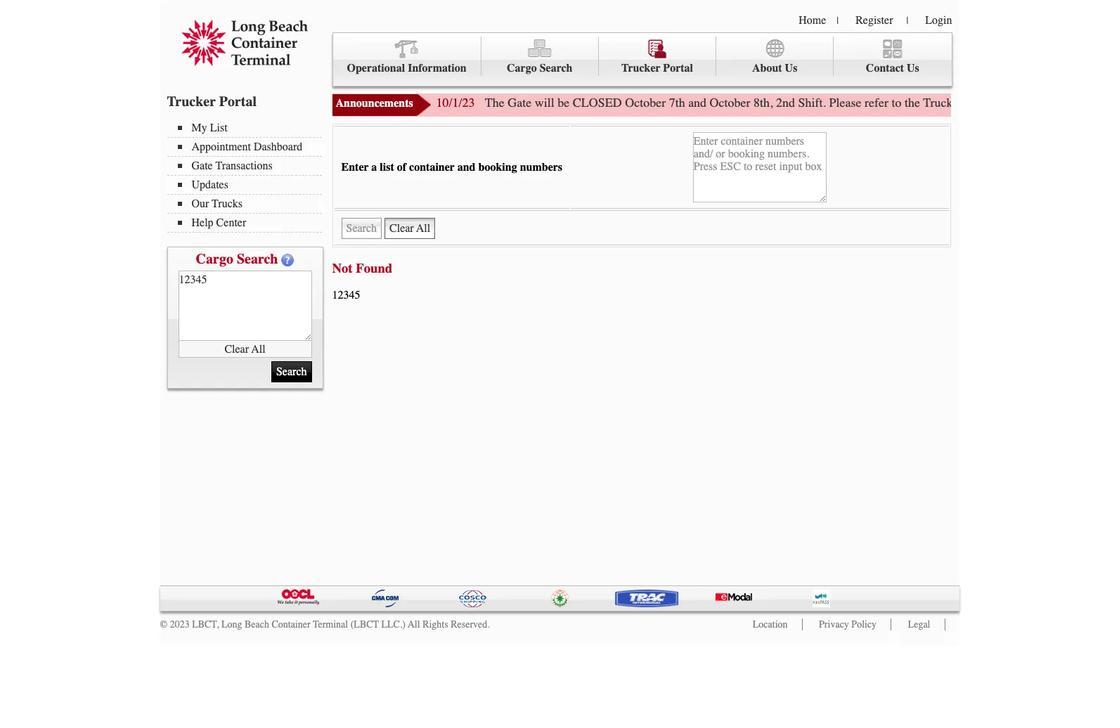 Task type: locate. For each thing, give the bounding box(es) containing it.
1 vertical spatial search
[[237, 251, 278, 267]]

12345
[[332, 289, 360, 302]]

legal link
[[908, 619, 931, 631]]

(lbct
[[351, 619, 379, 631]]

cargo up the will
[[507, 62, 537, 75]]

all right the llc.)
[[408, 619, 420, 631]]

contact us
[[866, 62, 920, 75]]

trucker up my
[[167, 94, 216, 110]]

october
[[625, 95, 666, 110], [710, 95, 751, 110]]

appointment dashboard link
[[178, 141, 322, 153]]

0 horizontal spatial us
[[785, 62, 798, 75]]

trucker portal
[[622, 62, 693, 75], [167, 94, 257, 110]]

not
[[332, 261, 353, 276]]

1 | from the left
[[837, 15, 839, 27]]

0 horizontal spatial gate
[[192, 160, 213, 172]]

closed
[[573, 95, 622, 110]]

1 horizontal spatial cargo search
[[507, 62, 573, 75]]

portal up 7th
[[663, 62, 693, 75]]

1 horizontal spatial menu bar
[[332, 32, 953, 87]]

1 horizontal spatial all
[[408, 619, 420, 631]]

about us link
[[717, 37, 834, 76]]

0 horizontal spatial and
[[458, 161, 476, 174]]

1 horizontal spatial |
[[907, 15, 909, 27]]

operational
[[347, 62, 405, 75]]

menu bar containing my list
[[167, 120, 329, 233]]

gate
[[508, 95, 532, 110], [957, 95, 980, 110], [192, 160, 213, 172]]

numbers
[[520, 161, 563, 174]]

1 horizontal spatial cargo
[[507, 62, 537, 75]]

1 horizontal spatial trucker
[[622, 62, 661, 75]]

enter
[[341, 161, 369, 174]]

0 horizontal spatial menu bar
[[167, 120, 329, 233]]

1 horizontal spatial portal
[[663, 62, 693, 75]]

0 vertical spatial trucker portal
[[622, 62, 693, 75]]

2nd
[[777, 95, 796, 110]]

all
[[252, 343, 266, 356], [408, 619, 420, 631]]

1 vertical spatial portal
[[219, 94, 257, 110]]

0 horizontal spatial all
[[252, 343, 266, 356]]

transactions
[[216, 160, 273, 172]]

trucker up "closed"
[[622, 62, 661, 75]]

trucker portal up list
[[167, 94, 257, 110]]

gate right truck
[[957, 95, 980, 110]]

None button
[[385, 218, 436, 239]]

cargo
[[507, 62, 537, 75], [196, 251, 233, 267]]

| left login
[[907, 15, 909, 27]]

information
[[408, 62, 467, 75]]

please
[[830, 95, 862, 110]]

|
[[837, 15, 839, 27], [907, 15, 909, 27]]

0 horizontal spatial |
[[837, 15, 839, 27]]

contact
[[866, 62, 905, 75]]

cargo search down the center
[[196, 251, 278, 267]]

us right contact
[[907, 62, 920, 75]]

llc.)
[[381, 619, 406, 631]]

trucker
[[622, 62, 661, 75], [167, 94, 216, 110]]

search
[[540, 62, 573, 75], [237, 251, 278, 267]]

1 horizontal spatial us
[[907, 62, 920, 75]]

gate up the updates
[[192, 160, 213, 172]]

1 horizontal spatial and
[[689, 95, 707, 110]]

1 horizontal spatial october
[[710, 95, 751, 110]]

rights
[[423, 619, 449, 631]]

None submit
[[341, 218, 382, 239], [271, 362, 312, 383], [341, 218, 382, 239], [271, 362, 312, 383]]

0 horizontal spatial search
[[237, 251, 278, 267]]

gate right the
[[508, 95, 532, 110]]

be
[[558, 95, 570, 110]]

reserved.
[[451, 619, 490, 631]]

location
[[753, 619, 788, 631]]

1 vertical spatial cargo search
[[196, 251, 278, 267]]

1 vertical spatial all
[[408, 619, 420, 631]]

updates link
[[178, 179, 322, 191]]

and left booking
[[458, 161, 476, 174]]

0 vertical spatial trucker
[[622, 62, 661, 75]]

0 vertical spatial menu bar
[[332, 32, 953, 87]]

us for contact us
[[907, 62, 920, 75]]

trucker portal up 7th
[[622, 62, 693, 75]]

2 | from the left
[[907, 15, 909, 27]]

cargo search
[[507, 62, 573, 75], [196, 251, 278, 267]]

the
[[485, 95, 505, 110]]

0 vertical spatial cargo
[[507, 62, 537, 75]]

enter a list of container and booking numbers
[[341, 161, 563, 174]]

0 horizontal spatial trucker
[[167, 94, 216, 110]]

us right about
[[785, 62, 798, 75]]

dashboard
[[254, 141, 303, 153]]

cargo down 'help'
[[196, 251, 233, 267]]

1 vertical spatial cargo
[[196, 251, 233, 267]]

and
[[689, 95, 707, 110], [458, 161, 476, 174]]

portal
[[663, 62, 693, 75], [219, 94, 257, 110]]

1 horizontal spatial gate
[[508, 95, 532, 110]]

search down help center "link"
[[237, 251, 278, 267]]

0 horizontal spatial october
[[625, 95, 666, 110]]

us
[[785, 62, 798, 75], [907, 62, 920, 75]]

further
[[1087, 95, 1120, 110]]

1 vertical spatial trucker portal
[[167, 94, 257, 110]]

1 horizontal spatial search
[[540, 62, 573, 75]]

clear all button
[[178, 341, 312, 358]]

Enter container numbers and/ or booking numbers.  text field
[[178, 271, 312, 341]]

october left 8th,
[[710, 95, 751, 110]]

1 horizontal spatial trucker portal
[[622, 62, 693, 75]]

all right clear
[[252, 343, 266, 356]]

1 us from the left
[[785, 62, 798, 75]]

0 vertical spatial all
[[252, 343, 266, 356]]

2 us from the left
[[907, 62, 920, 75]]

truck
[[924, 95, 953, 110]]

0 vertical spatial search
[[540, 62, 573, 75]]

0 vertical spatial cargo search
[[507, 62, 573, 75]]

1 vertical spatial trucker
[[167, 94, 216, 110]]

contact us link
[[834, 37, 952, 76]]

help
[[192, 217, 214, 229]]

web
[[1018, 95, 1039, 110]]

©
[[160, 619, 167, 631]]

found
[[356, 261, 393, 276]]

cargo search up the will
[[507, 62, 573, 75]]

menu bar
[[332, 32, 953, 87], [167, 120, 329, 233]]

my list link
[[178, 122, 322, 134]]

privacy policy
[[819, 619, 877, 631]]

search up be
[[540, 62, 573, 75]]

to
[[892, 95, 902, 110]]

october left 7th
[[625, 95, 666, 110]]

and right 7th
[[689, 95, 707, 110]]

location link
[[753, 619, 788, 631]]

menu bar containing operational information
[[332, 32, 953, 87]]

1 vertical spatial menu bar
[[167, 120, 329, 233]]

center
[[216, 217, 246, 229]]

register
[[856, 14, 894, 27]]

| right home "link"
[[837, 15, 839, 27]]

hours
[[984, 95, 1015, 110]]

lbct,
[[192, 619, 219, 631]]

portal up the my list link at left
[[219, 94, 257, 110]]

us for about us
[[785, 62, 798, 75]]

1 vertical spatial and
[[458, 161, 476, 174]]



Task type: describe. For each thing, give the bounding box(es) containing it.
my
[[192, 122, 207, 134]]

gate inside my list appointment dashboard gate transactions updates our trucks help center
[[192, 160, 213, 172]]

legal
[[908, 619, 931, 631]]

10/1/23 the gate will be closed october 7th and october 8th, 2nd shift. please refer to the truck gate hours web page for further
[[436, 95, 1120, 110]]

our
[[192, 198, 209, 210]]

of
[[397, 161, 407, 174]]

login link
[[926, 14, 953, 27]]

my list appointment dashboard gate transactions updates our trucks help center
[[192, 122, 303, 229]]

search inside cargo search link
[[540, 62, 573, 75]]

our trucks link
[[178, 198, 322, 210]]

a
[[372, 161, 377, 174]]

list
[[380, 161, 394, 174]]

cargo inside cargo search link
[[507, 62, 537, 75]]

register link
[[856, 14, 894, 27]]

© 2023 lbct, long beach container terminal (lbct llc.) all rights reserved.
[[160, 619, 490, 631]]

page
[[1042, 95, 1066, 110]]

operational information
[[347, 62, 467, 75]]

list
[[210, 122, 228, 134]]

about us
[[753, 62, 798, 75]]

1 october from the left
[[625, 95, 666, 110]]

Enter container numbers and/ or booking numbers. Press ESC to reset input box text field
[[693, 132, 827, 203]]

beach
[[245, 619, 269, 631]]

login
[[926, 14, 953, 27]]

8th,
[[754, 95, 773, 110]]

7th
[[669, 95, 685, 110]]

10/1/23
[[436, 95, 475, 110]]

0 horizontal spatial cargo search
[[196, 251, 278, 267]]

0 vertical spatial portal
[[663, 62, 693, 75]]

trucker inside trucker portal link
[[622, 62, 661, 75]]

0 vertical spatial and
[[689, 95, 707, 110]]

will
[[535, 95, 555, 110]]

long
[[221, 619, 242, 631]]

clear all
[[225, 343, 266, 356]]

2023
[[170, 619, 190, 631]]

home
[[799, 14, 827, 27]]

help center link
[[178, 217, 322, 229]]

privacy
[[819, 619, 850, 631]]

trucks
[[212, 198, 243, 210]]

for
[[1069, 95, 1084, 110]]

privacy policy link
[[819, 619, 877, 631]]

2 horizontal spatial gate
[[957, 95, 980, 110]]

0 horizontal spatial trucker portal
[[167, 94, 257, 110]]

0 horizontal spatial portal
[[219, 94, 257, 110]]

terminal
[[313, 619, 348, 631]]

not found
[[332, 261, 393, 276]]

clear
[[225, 343, 249, 356]]

policy
[[852, 619, 877, 631]]

operational information link
[[333, 37, 482, 76]]

booking
[[479, 161, 517, 174]]

0 horizontal spatial cargo
[[196, 251, 233, 267]]

the
[[905, 95, 921, 110]]

gate transactions link
[[178, 160, 322, 172]]

trucker portal link
[[599, 37, 717, 76]]

shift.
[[799, 95, 826, 110]]

cargo search link
[[482, 37, 599, 76]]

about
[[753, 62, 783, 75]]

appointment
[[192, 141, 251, 153]]

all inside 'button'
[[252, 343, 266, 356]]

announcements
[[336, 97, 413, 110]]

refer
[[865, 95, 889, 110]]

2 october from the left
[[710, 95, 751, 110]]

container
[[272, 619, 311, 631]]

updates
[[192, 179, 229, 191]]

home link
[[799, 14, 827, 27]]

container
[[409, 161, 455, 174]]



Task type: vqa. For each thing, say whether or not it's contained in the screenshot.
"Gate" in The Gate will be CLOSED October 14th and October 15th, 2nd Shift.
no



